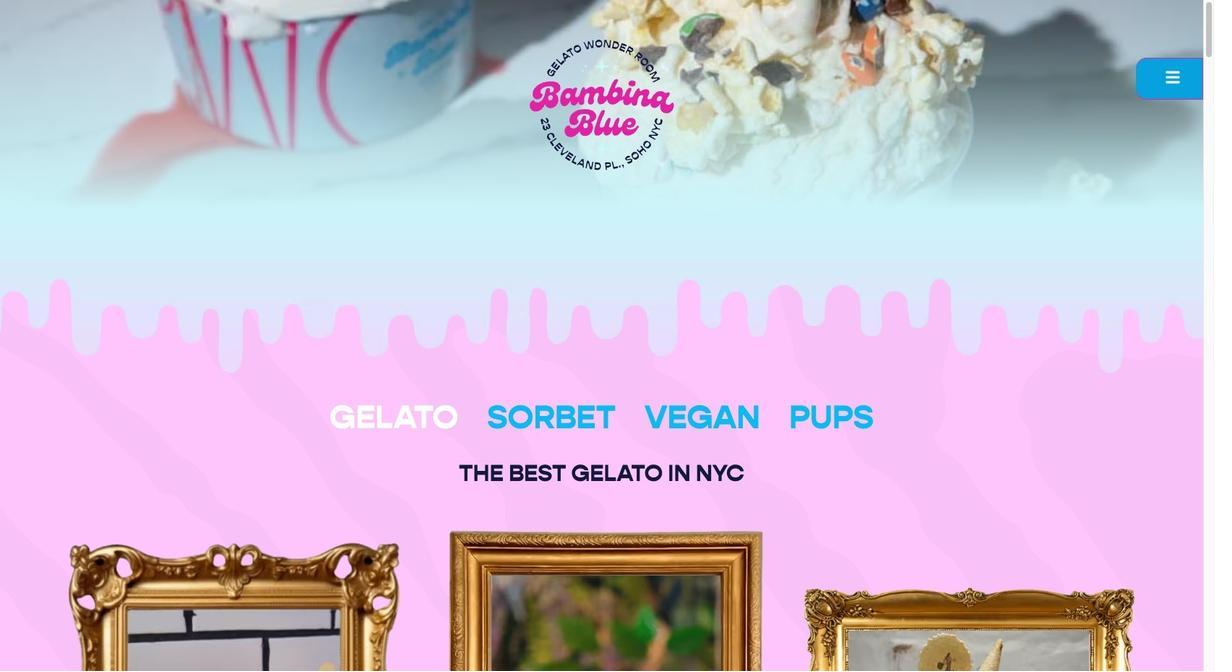 Task type: locate. For each thing, give the bounding box(es) containing it.
svg image
[[1165, 69, 1181, 85]]



